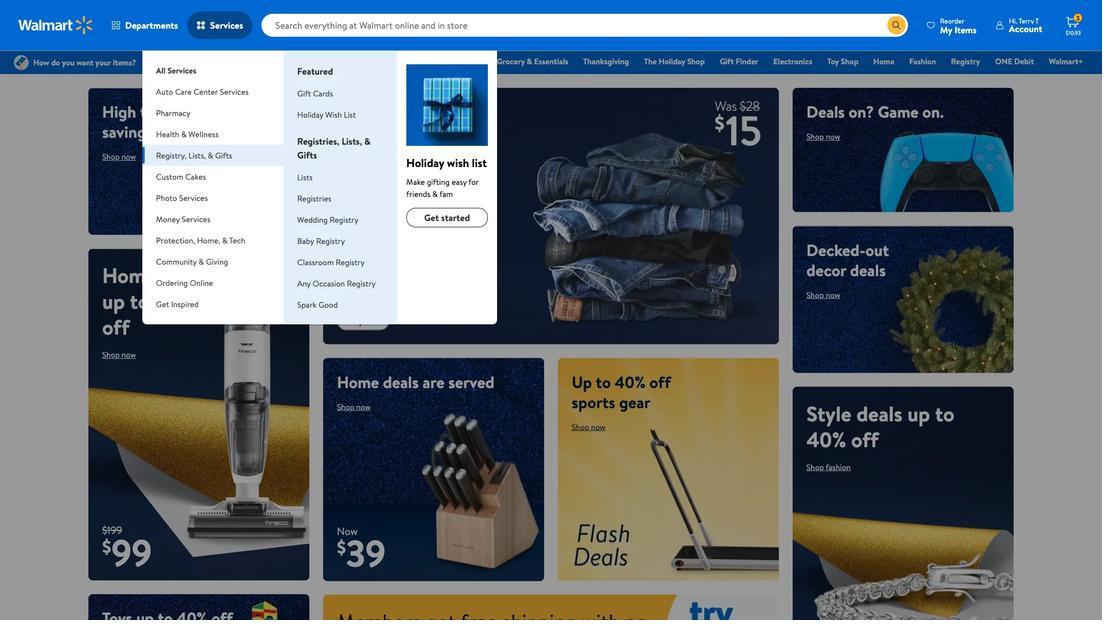 Task type: vqa. For each thing, say whether or not it's contained in the screenshot.
off in Up to 40% off sports gear
yes



Task type: describe. For each thing, give the bounding box(es) containing it.
0 vertical spatial holiday
[[659, 56, 686, 67]]

gift for gift cards
[[297, 88, 311, 99]]

registry for classroom registry
[[336, 256, 365, 268]]

style deals up to 40% off
[[807, 399, 955, 454]]

lists, for registry,
[[189, 150, 206, 161]]

now for home deals up to 30% off
[[122, 349, 136, 360]]

gift for gift finder
[[720, 56, 734, 67]]

one debit link
[[991, 55, 1040, 67]]

walmart+ link
[[1044, 55, 1089, 67]]

shop now for deals on? game on.
[[807, 131, 841, 142]]

grocery & essentials link
[[492, 55, 574, 67]]

holiday wish list link
[[297, 109, 356, 120]]

reorder my items
[[941, 16, 977, 36]]

deals for home deals up to 30% off
[[161, 261, 207, 290]]

off for home deals up to 30% off
[[102, 313, 130, 341]]

shop for deals on? game on.
[[807, 131, 824, 142]]

custom
[[156, 171, 183, 182]]

shop now link for deals on? game on.
[[807, 131, 841, 142]]

services up all services link
[[210, 19, 243, 32]]

get for get started
[[424, 211, 439, 224]]

for
[[469, 176, 479, 187]]

$199 $ 99
[[102, 523, 152, 578]]

giving
[[206, 256, 228, 267]]

finder
[[736, 56, 759, 67]]

auto care center services button
[[142, 81, 284, 102]]

registries
[[297, 193, 332, 204]]

one
[[996, 56, 1013, 67]]

30%
[[154, 287, 192, 316]]

up to 40% off sports gear
[[572, 371, 671, 413]]

toy
[[828, 56, 839, 67]]

good
[[319, 299, 338, 310]]

gift cards
[[297, 88, 333, 99]]

baby
[[297, 235, 314, 246]]

now for decked-out decor deals
[[826, 289, 841, 300]]

sports
[[572, 391, 616, 413]]

inspired
[[171, 298, 199, 310]]

list
[[344, 109, 356, 120]]

baby registry
[[297, 235, 345, 246]]

registries link
[[297, 193, 332, 204]]

health & wellness button
[[142, 123, 284, 145]]

shop now link for home deals up to 30% off
[[102, 349, 136, 360]]

out
[[866, 239, 890, 261]]

40% inside up to 40% off sports gear
[[615, 371, 646, 393]]

now dollar 39 null group
[[323, 524, 386, 582]]

services for all services
[[168, 65, 196, 76]]

home for 39
[[337, 371, 379, 393]]

shop now link for save big!
[[337, 312, 390, 331]]

& inside registries, lists, & gifts
[[365, 135, 371, 148]]

wish
[[447, 155, 469, 171]]

registry, lists, & gifts button
[[142, 145, 284, 166]]

shop for home deals are served
[[337, 401, 355, 412]]

money services
[[156, 213, 211, 225]]

was dollar $199, now dollar 99 group
[[88, 523, 152, 581]]

savings
[[102, 121, 153, 143]]

shop for style deals up to 40% off
[[807, 462, 824, 473]]

wedding registry link
[[297, 214, 359, 225]]

shop now link for home deals are served
[[337, 401, 371, 412]]

ordering online button
[[142, 272, 284, 294]]

on?
[[849, 101, 875, 123]]

deals inside decked-out decor deals
[[851, 259, 886, 281]]

gifts for registries, lists, & gifts
[[297, 149, 317, 161]]

services up huge
[[220, 86, 249, 97]]

home link
[[869, 55, 900, 67]]

registry, lists, & gifts image
[[407, 64, 488, 146]]

shop fashion
[[807, 462, 851, 473]]

departments button
[[102, 11, 187, 39]]

electronics link
[[769, 55, 818, 67]]

registry down items
[[952, 56, 981, 67]]

gear
[[620, 391, 651, 413]]

deals for style deals up to 40% off
[[857, 399, 903, 428]]

shop now for high tech gifts, huge savings
[[102, 151, 136, 162]]

big!
[[419, 250, 479, 301]]

save
[[337, 250, 411, 301]]

any
[[297, 278, 311, 289]]

gifting
[[427, 176, 450, 187]]

photo services
[[156, 192, 208, 203]]

tech
[[140, 101, 171, 123]]

hi,
[[1010, 16, 1018, 26]]

photo
[[156, 192, 177, 203]]

shop now for home deals are served
[[337, 401, 371, 412]]

gift finder
[[720, 56, 759, 67]]

wellness
[[189, 128, 219, 140]]

$199
[[102, 523, 122, 538]]

easy
[[452, 176, 467, 187]]

registries,
[[297, 135, 340, 148]]

registry right occasion
[[347, 278, 376, 289]]

protection, home, & tech button
[[142, 230, 284, 251]]

shop now for up to 40% off sports gear
[[572, 421, 606, 433]]

deals on? game on.
[[807, 101, 945, 123]]

huge
[[216, 101, 251, 123]]

friday
[[440, 56, 461, 67]]

photo services button
[[142, 187, 284, 209]]

shop now for home deals up to 30% off
[[102, 349, 136, 360]]

gift finder link
[[715, 55, 764, 67]]

lists link
[[297, 171, 313, 183]]

shop for home deals up to 30% off
[[102, 349, 120, 360]]

now $ 39
[[337, 524, 386, 579]]

now for deals on? game on.
[[826, 131, 841, 142]]

now for high tech gifts, huge savings
[[122, 151, 136, 162]]

thanksgiving
[[584, 56, 630, 67]]

99
[[111, 527, 152, 578]]

cards
[[313, 88, 333, 99]]

care
[[175, 86, 192, 97]]

the holiday shop link
[[639, 55, 710, 67]]

registry for baby registry
[[316, 235, 345, 246]]

gift cards link
[[297, 88, 333, 99]]

custom cakes button
[[142, 166, 284, 187]]

health & wellness
[[156, 128, 219, 140]]

now for up to 40% off sports gear
[[591, 421, 606, 433]]

to for home
[[130, 287, 149, 316]]

the
[[644, 56, 657, 67]]

fashion link
[[905, 55, 942, 67]]

fam
[[440, 188, 453, 199]]

high tech gifts, huge savings
[[102, 101, 251, 143]]

to inside up to 40% off sports gear
[[596, 371, 611, 393]]

electronics
[[774, 56, 813, 67]]

shop for up to 40% off sports gear
[[572, 421, 590, 433]]



Task type: locate. For each thing, give the bounding box(es) containing it.
up
[[572, 371, 592, 393]]

get started
[[424, 211, 470, 224]]

registry up 'baby registry' in the left of the page
[[330, 214, 359, 225]]

holiday for list
[[297, 109, 324, 120]]

holiday
[[659, 56, 686, 67], [297, 109, 324, 120], [407, 155, 445, 171]]

community & giving button
[[142, 251, 284, 272]]

to for style
[[936, 399, 955, 428]]

gift left cards
[[297, 88, 311, 99]]

grocery & essentials
[[497, 56, 569, 67]]

services right all
[[168, 65, 196, 76]]

0 horizontal spatial gifts
[[215, 150, 232, 161]]

lists, up cakes
[[189, 150, 206, 161]]

1 vertical spatial get
[[156, 298, 169, 310]]

all services link
[[142, 51, 284, 81]]

all services
[[156, 65, 196, 76]]

0 horizontal spatial get
[[156, 298, 169, 310]]

make
[[407, 176, 425, 187]]

shop now link for high tech gifts, huge savings
[[102, 151, 136, 162]]

3
[[1077, 13, 1081, 23]]

1 vertical spatial deals
[[807, 101, 845, 123]]

shop now link for up to 40% off sports gear
[[572, 421, 606, 433]]

get started link
[[407, 208, 488, 227]]

deals right friday at left
[[463, 56, 482, 67]]

classroom
[[297, 256, 334, 268]]

walmart image
[[18, 16, 93, 34]]

deals for home deals are served
[[383, 371, 419, 393]]

auto care center services
[[156, 86, 249, 97]]

holiday wish list
[[297, 109, 356, 120]]

get inspired
[[156, 298, 199, 310]]

services inside 'dropdown button'
[[179, 192, 208, 203]]

home for 99
[[102, 261, 156, 290]]

deals left on?
[[807, 101, 845, 123]]

1 horizontal spatial $
[[337, 535, 346, 560]]

2 vertical spatial home
[[337, 371, 379, 393]]

$ inside $199 $ 99
[[102, 534, 111, 559]]

lists, inside dropdown button
[[189, 150, 206, 161]]

fashion
[[910, 56, 937, 67]]

money services button
[[142, 209, 284, 230]]

tech
[[229, 235, 245, 246]]

wedding registry
[[297, 214, 359, 225]]

0 horizontal spatial up
[[102, 287, 125, 316]]

deals
[[463, 56, 482, 67], [807, 101, 845, 123]]

ordering online
[[156, 277, 213, 288]]

pharmacy
[[156, 107, 191, 118]]

home,
[[197, 235, 220, 246]]

list
[[472, 155, 487, 171]]

grocery
[[497, 56, 525, 67]]

services button
[[187, 11, 253, 39]]

&
[[527, 56, 533, 67], [181, 128, 187, 140], [365, 135, 371, 148], [208, 150, 213, 161], [433, 188, 438, 199], [222, 235, 228, 246], [199, 256, 204, 267]]

debit
[[1015, 56, 1035, 67]]

holiday down gift cards
[[297, 109, 324, 120]]

baby registry link
[[297, 235, 345, 246]]

1 horizontal spatial holiday
[[407, 155, 445, 171]]

1 vertical spatial up
[[908, 399, 931, 428]]

0 horizontal spatial deals
[[463, 56, 482, 67]]

services up "protection, home, & tech"
[[182, 213, 211, 225]]

shop now for save big!
[[346, 316, 380, 327]]

0 vertical spatial 40%
[[615, 371, 646, 393]]

wedding
[[297, 214, 328, 225]]

up inside style deals up to 40% off
[[908, 399, 931, 428]]

2 horizontal spatial home
[[874, 56, 895, 67]]

1 horizontal spatial deals
[[807, 101, 845, 123]]

registry, lists, & gifts
[[156, 150, 232, 161]]

0 vertical spatial get
[[424, 211, 439, 224]]

t
[[1036, 16, 1040, 26]]

1 horizontal spatial up
[[908, 399, 931, 428]]

0 vertical spatial deals
[[463, 56, 482, 67]]

lists, for registries,
[[342, 135, 362, 148]]

save big!
[[337, 250, 479, 301]]

1 horizontal spatial to
[[596, 371, 611, 393]]

money
[[156, 213, 180, 225]]

Search search field
[[262, 14, 909, 37]]

registry,
[[156, 150, 187, 161]]

0 horizontal spatial lists,
[[189, 150, 206, 161]]

$ for 99
[[102, 534, 111, 559]]

lists
[[297, 171, 313, 183]]

registry link
[[946, 55, 986, 67]]

toy shop link
[[823, 55, 864, 67]]

shop for decked-out decor deals
[[807, 289, 824, 300]]

0 vertical spatial off
[[102, 313, 130, 341]]

1 vertical spatial to
[[596, 371, 611, 393]]

1 vertical spatial off
[[650, 371, 671, 393]]

to inside style deals up to 40% off
[[936, 399, 955, 428]]

now for home deals are served
[[357, 401, 371, 412]]

0 horizontal spatial holiday
[[297, 109, 324, 120]]

Walmart Site-Wide search field
[[262, 14, 909, 37]]

gifts down health & wellness dropdown button
[[215, 150, 232, 161]]

spark good link
[[297, 299, 338, 310]]

home inside home deals up to 30% off
[[102, 261, 156, 290]]

0 horizontal spatial off
[[102, 313, 130, 341]]

registry up classroom registry link
[[316, 235, 345, 246]]

protection, home, & tech
[[156, 235, 245, 246]]

one debit
[[996, 56, 1035, 67]]

1 vertical spatial home
[[102, 261, 156, 290]]

gifts
[[297, 149, 317, 161], [215, 150, 232, 161]]

shop for save big!
[[346, 316, 364, 327]]

0 horizontal spatial $
[[102, 534, 111, 559]]

up inside home deals up to 30% off
[[102, 287, 125, 316]]

registry up any occasion registry link
[[336, 256, 365, 268]]

hi, terry t account
[[1010, 16, 1043, 35]]

$ inside now $ 39
[[337, 535, 346, 560]]

up for style deals up to 40% off
[[908, 399, 931, 428]]

my
[[941, 23, 953, 36]]

2 vertical spatial holiday
[[407, 155, 445, 171]]

2 vertical spatial to
[[936, 399, 955, 428]]

1 horizontal spatial gift
[[720, 56, 734, 67]]

1 horizontal spatial off
[[650, 371, 671, 393]]

off inside home deals up to 30% off
[[102, 313, 130, 341]]

2 horizontal spatial holiday
[[659, 56, 686, 67]]

1 vertical spatial gift
[[297, 88, 311, 99]]

1 horizontal spatial get
[[424, 211, 439, 224]]

shop now link for decked-out decor deals
[[807, 289, 841, 300]]

1 horizontal spatial lists,
[[342, 135, 362, 148]]

get left inspired
[[156, 298, 169, 310]]

0 horizontal spatial home
[[102, 261, 156, 290]]

0 horizontal spatial to
[[130, 287, 149, 316]]

get inside 'link'
[[424, 211, 439, 224]]

1 horizontal spatial 40%
[[807, 425, 847, 454]]

1 horizontal spatial home
[[337, 371, 379, 393]]

40% up the shop fashion link
[[807, 425, 847, 454]]

1 vertical spatial lists,
[[189, 150, 206, 161]]

decked-out decor deals
[[807, 239, 890, 281]]

lists, inside registries, lists, & gifts
[[342, 135, 362, 148]]

featured
[[297, 65, 333, 78]]

0 vertical spatial to
[[130, 287, 149, 316]]

off for style deals up to 40% off
[[852, 425, 879, 454]]

high
[[102, 101, 136, 123]]

any occasion registry
[[297, 278, 376, 289]]

started
[[441, 211, 470, 224]]

occasion
[[313, 278, 345, 289]]

services for photo services
[[179, 192, 208, 203]]

gift left finder
[[720, 56, 734, 67]]

to inside home deals up to 30% off
[[130, 287, 149, 316]]

auto
[[156, 86, 173, 97]]

deals inside style deals up to 40% off
[[857, 399, 903, 428]]

online
[[190, 277, 213, 288]]

$10.93
[[1067, 29, 1082, 36]]

up
[[102, 287, 125, 316], [908, 399, 931, 428]]

walmart+
[[1050, 56, 1084, 67]]

0 vertical spatial lists,
[[342, 135, 362, 148]]

$ for 39
[[337, 535, 346, 560]]

registry for wedding registry
[[330, 214, 359, 225]]

off inside style deals up to 40% off
[[852, 425, 879, 454]]

shop for high tech gifts, huge savings
[[102, 151, 120, 162]]

gifts for registry, lists, & gifts
[[215, 150, 232, 161]]

toy shop
[[828, 56, 859, 67]]

deals inside home deals up to 30% off
[[161, 261, 207, 290]]

1 vertical spatial 40%
[[807, 425, 847, 454]]

2 horizontal spatial off
[[852, 425, 879, 454]]

40% right up
[[615, 371, 646, 393]]

holiday wish list make gifting easy for friends & fam
[[407, 155, 487, 199]]

lists, down list
[[342, 135, 362, 148]]

0 horizontal spatial 40%
[[615, 371, 646, 393]]

deals
[[851, 259, 886, 281], [161, 261, 207, 290], [383, 371, 419, 393], [857, 399, 903, 428]]

now for save big!
[[366, 316, 380, 327]]

center
[[194, 86, 218, 97]]

thanksgiving link
[[578, 55, 635, 67]]

community
[[156, 256, 197, 267]]

0 vertical spatial gift
[[720, 56, 734, 67]]

reorder
[[941, 16, 965, 26]]

0 vertical spatial home
[[874, 56, 895, 67]]

off
[[102, 313, 130, 341], [650, 371, 671, 393], [852, 425, 879, 454]]

services
[[210, 19, 243, 32], [168, 65, 196, 76], [220, 86, 249, 97], [179, 192, 208, 203], [182, 213, 211, 225]]

now inside shop now link
[[366, 316, 380, 327]]

gifts inside registries, lists, & gifts
[[297, 149, 317, 161]]

holiday up make
[[407, 155, 445, 171]]

health
[[156, 128, 179, 140]]

get inspired button
[[142, 294, 284, 315]]

& inside dropdown button
[[199, 256, 204, 267]]

gifts down registries,
[[297, 149, 317, 161]]

search icon image
[[893, 21, 902, 30]]

services down cakes
[[179, 192, 208, 203]]

0 vertical spatial up
[[102, 287, 125, 316]]

shop now for decked-out decor deals
[[807, 289, 841, 300]]

off inside up to 40% off sports gear
[[650, 371, 671, 393]]

& inside holiday wish list make gifting easy for friends & fam
[[433, 188, 438, 199]]

all
[[156, 65, 166, 76]]

holiday right the
[[659, 56, 686, 67]]

gift
[[720, 56, 734, 67], [297, 88, 311, 99]]

are
[[423, 371, 445, 393]]

gifts inside dropdown button
[[215, 150, 232, 161]]

lists,
[[342, 135, 362, 148], [189, 150, 206, 161]]

get for get inspired
[[156, 298, 169, 310]]

1 horizontal spatial gifts
[[297, 149, 317, 161]]

holiday for list
[[407, 155, 445, 171]]

2 horizontal spatial to
[[936, 399, 955, 428]]

holiday inside holiday wish list make gifting easy for friends & fam
[[407, 155, 445, 171]]

style
[[807, 399, 852, 428]]

up for home deals up to 30% off
[[102, 287, 125, 316]]

services for money services
[[182, 213, 211, 225]]

get inside dropdown button
[[156, 298, 169, 310]]

get left the started
[[424, 211, 439, 224]]

40% inside style deals up to 40% off
[[807, 425, 847, 454]]

1 vertical spatial holiday
[[297, 109, 324, 120]]

get
[[424, 211, 439, 224], [156, 298, 169, 310]]

wish
[[326, 109, 342, 120]]

classroom registry link
[[297, 256, 365, 268]]

to
[[130, 287, 149, 316], [596, 371, 611, 393], [936, 399, 955, 428]]

0 horizontal spatial gift
[[297, 88, 311, 99]]

2 vertical spatial off
[[852, 425, 879, 454]]



